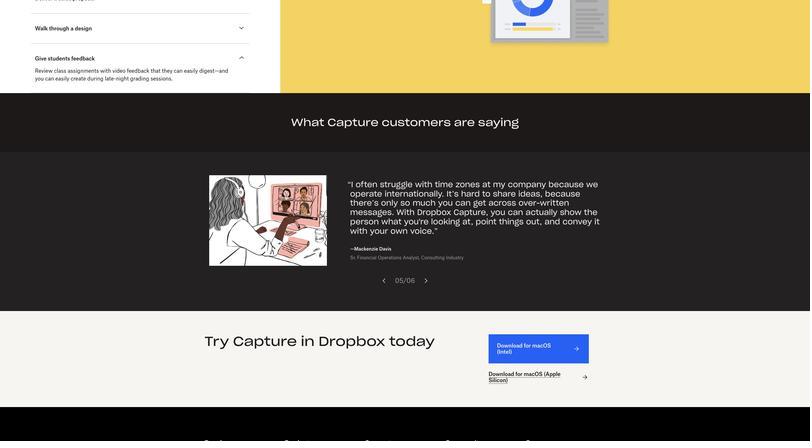 Task type: vqa. For each thing, say whether or not it's contained in the screenshot.
Download
yes



Task type: describe. For each thing, give the bounding box(es) containing it.
you inside 'review class assignments with video feedback that they can easily digest—and you can easily create during late-night grading sessions.'
[[35, 75, 44, 82]]

download for macos (intel)
[[498, 343, 552, 355]]

today
[[390, 333, 435, 350]]

with
[[397, 208, 415, 218]]

with for assignments
[[100, 68, 111, 74]]

1 vertical spatial easily
[[55, 75, 69, 82]]

share
[[494, 189, 516, 199]]

silicon)
[[489, 378, 508, 384]]

(intel)
[[498, 349, 513, 355]]

it
[[595, 217, 600, 227]]

written
[[541, 198, 570, 208]]

struggle
[[380, 180, 413, 190]]

(apple
[[544, 371, 561, 378]]

because up written
[[549, 180, 584, 190]]

often
[[356, 180, 378, 190]]

capture for try
[[233, 333, 297, 350]]

are
[[455, 116, 475, 129]]

can left out,
[[508, 208, 524, 218]]

review
[[35, 68, 53, 74]]

in
[[301, 333, 315, 350]]

what capture customers are saying
[[292, 116, 519, 129]]

1 horizontal spatial you
[[439, 198, 453, 208]]

can down review
[[45, 75, 54, 82]]

because up show
[[546, 189, 581, 199]]

give students feedback
[[35, 55, 95, 62]]

that
[[151, 68, 161, 74]]

0 horizontal spatial dropbox
[[319, 333, 386, 350]]

to
[[483, 189, 491, 199]]

grading
[[130, 75, 149, 82]]

actually
[[526, 208, 558, 218]]

sr. financial operations analyst, consulting industry
[[351, 255, 464, 261]]

sessions.
[[151, 75, 173, 82]]

capture,
[[454, 208, 489, 218]]

"i
[[348, 180, 354, 190]]

operations
[[378, 255, 402, 261]]

"i often struggle with time zones at my company because we operate internationally. it's hard to share ideas, because there's only so much you can get across over-written messages. with dropbox capture, you can actually show the person what you're looking at, point things out, and convey it with your own voice."
[[348, 180, 600, 236]]

person
[[351, 217, 379, 227]]

download for download for macos (apple silicon)
[[489, 371, 515, 378]]

company
[[508, 180, 547, 190]]

2 horizontal spatial you
[[491, 208, 506, 218]]

through
[[49, 25, 69, 32]]

sr.
[[351, 255, 356, 261]]

try
[[205, 333, 229, 350]]

late-
[[105, 75, 116, 82]]

macos for download for macos (intel)
[[533, 343, 552, 349]]

students
[[48, 55, 70, 62]]

1 horizontal spatial easily
[[184, 68, 198, 74]]

ideas,
[[519, 189, 543, 199]]

download for macos (apple silicon) link
[[489, 371, 590, 384]]

they
[[162, 68, 173, 74]]

at
[[483, 180, 491, 190]]

much
[[413, 198, 436, 208]]

for for (apple
[[516, 371, 523, 378]]

consulting
[[422, 255, 445, 261]]

point
[[476, 217, 497, 227]]

so
[[401, 198, 411, 208]]

looking
[[432, 217, 460, 227]]

a person video chats with 4 other people image
[[209, 176, 327, 266]]

things
[[500, 217, 524, 227]]

your
[[370, 226, 388, 236]]

zones
[[456, 180, 480, 190]]

operate
[[351, 189, 383, 199]]

show
[[561, 208, 582, 218]]

get
[[474, 198, 487, 208]]

industry
[[446, 255, 464, 261]]

customers
[[382, 116, 451, 129]]

time
[[435, 180, 454, 190]]

what
[[382, 217, 402, 227]]

voice."
[[411, 226, 438, 236]]

during
[[87, 75, 104, 82]]



Task type: locate. For each thing, give the bounding box(es) containing it.
1 horizontal spatial capture
[[328, 116, 379, 129]]

feedback inside 'review class assignments with video feedback that they can easily digest—and you can easily create during late-night grading sessions.'
[[127, 68, 149, 74]]

1 vertical spatial feedback
[[127, 68, 149, 74]]

0 horizontal spatial for
[[516, 371, 523, 378]]

with inside 'review class assignments with video feedback that they can easily digest—and you can easily create during late-night grading sessions.'
[[100, 68, 111, 74]]

1 horizontal spatial dropbox
[[418, 208, 452, 218]]

1 vertical spatial dropbox
[[319, 333, 386, 350]]

download
[[498, 343, 523, 349], [489, 371, 515, 378]]

you
[[35, 75, 44, 82], [439, 198, 453, 208], [491, 208, 506, 218]]

1 vertical spatial for
[[516, 371, 523, 378]]

for
[[524, 343, 532, 349], [516, 371, 523, 378]]

you down share in the top right of the page
[[491, 208, 506, 218]]

saying
[[479, 116, 519, 129]]

there's
[[351, 198, 379, 208]]

for for (intel)
[[524, 343, 532, 349]]

feedback up "grading"
[[127, 68, 149, 74]]

review class assignments with video feedback that they can easily digest—and you can easily create during late-night grading sessions.
[[35, 68, 229, 82]]

2 horizontal spatial with
[[416, 180, 433, 190]]

for inside download for macos (intel)
[[524, 343, 532, 349]]

feedback
[[71, 55, 95, 62], [127, 68, 149, 74]]

1 horizontal spatial with
[[351, 226, 368, 236]]

davis
[[380, 246, 392, 252]]

macos inside download for macos (intel)
[[533, 343, 552, 349]]

macos left the (apple
[[524, 371, 543, 378]]

0 horizontal spatial feedback
[[71, 55, 95, 62]]

0 horizontal spatial easily
[[55, 75, 69, 82]]

0 vertical spatial capture
[[328, 116, 379, 129]]

0 horizontal spatial you
[[35, 75, 44, 82]]

1 vertical spatial download
[[489, 371, 515, 378]]

easily
[[184, 68, 198, 74], [55, 75, 69, 82]]

dropbox
[[418, 208, 452, 218], [319, 333, 386, 350]]

footer
[[0, 423, 811, 442]]

you down review
[[35, 75, 44, 82]]

download for macos (apple silicon)
[[489, 371, 561, 384]]

macos inside download for macos (apple silicon)
[[524, 371, 543, 378]]

own
[[391, 226, 408, 236]]

you up looking
[[439, 198, 453, 208]]

across
[[489, 198, 517, 208]]

0 horizontal spatial with
[[100, 68, 111, 74]]

1 vertical spatial with
[[416, 180, 433, 190]]

design
[[75, 25, 92, 32]]

0 vertical spatial easily
[[184, 68, 198, 74]]

2 vertical spatial with
[[351, 226, 368, 236]]

can
[[174, 68, 183, 74], [45, 75, 54, 82], [456, 198, 471, 208], [508, 208, 524, 218]]

0 vertical spatial dropbox
[[418, 208, 452, 218]]

0 vertical spatial feedback
[[71, 55, 95, 62]]

convey
[[563, 217, 593, 227]]

for right silicon)
[[516, 371, 523, 378]]

can right 'they'
[[174, 68, 183, 74]]

and
[[545, 217, 561, 227]]

digest—and
[[200, 68, 229, 74]]

only
[[381, 198, 398, 208]]

for right (intel)
[[524, 343, 532, 349]]

night
[[116, 75, 129, 82]]

—mackenzie
[[351, 246, 379, 252]]

05/06
[[395, 277, 415, 285]]

0 vertical spatial with
[[100, 68, 111, 74]]

easily left the digest—and
[[184, 68, 198, 74]]

0 vertical spatial for
[[524, 343, 532, 349]]

feedback up assignments
[[71, 55, 95, 62]]

create
[[71, 75, 86, 82]]

with up the much
[[416, 180, 433, 190]]

you're
[[404, 217, 429, 227]]

hard
[[462, 189, 480, 199]]

assignments
[[68, 68, 99, 74]]

0 vertical spatial macos
[[533, 343, 552, 349]]

macos for download for macos (apple silicon)
[[524, 371, 543, 378]]

it's
[[447, 189, 459, 199]]

walk
[[35, 25, 48, 32]]

easily down class at the left top
[[55, 75, 69, 82]]

with up late-
[[100, 68, 111, 74]]

financial
[[357, 255, 377, 261]]

macos
[[533, 343, 552, 349], [524, 371, 543, 378]]

with for struggle
[[416, 180, 433, 190]]

1 vertical spatial macos
[[524, 371, 543, 378]]

my
[[494, 180, 506, 190]]

0 vertical spatial download
[[498, 343, 523, 349]]

give
[[35, 55, 47, 62]]

download for download for macos (intel)
[[498, 343, 523, 349]]

at,
[[463, 217, 474, 227]]

the
[[585, 208, 598, 218]]

out,
[[527, 217, 543, 227]]

download inside download for macos (apple silicon)
[[489, 371, 515, 378]]

because
[[549, 180, 584, 190], [546, 189, 581, 199]]

capture
[[328, 116, 379, 129], [233, 333, 297, 350]]

class
[[54, 68, 66, 74]]

download for macos (intel) link
[[489, 335, 590, 364]]

0 horizontal spatial capture
[[233, 333, 297, 350]]

1 horizontal spatial feedback
[[127, 68, 149, 74]]

walk through a design
[[35, 25, 92, 32]]

1 vertical spatial capture
[[233, 333, 297, 350]]

messages.
[[351, 208, 395, 218]]

internationally.
[[385, 189, 445, 199]]

try capture in dropbox today
[[205, 333, 435, 350]]

—mackenzie davis
[[351, 246, 392, 252]]

capture for what
[[328, 116, 379, 129]]

a screenshot of chart, with a circle drawn over part of the image and the dropbox capture toolbar image
[[296, 0, 795, 78]]

download inside download for macos (intel)
[[498, 343, 523, 349]]

video
[[113, 68, 126, 74]]

can left the 'get'
[[456, 198, 471, 208]]

we
[[587, 180, 599, 190]]

1 horizontal spatial for
[[524, 343, 532, 349]]

macos up the (apple
[[533, 343, 552, 349]]

with up —mackenzie
[[351, 226, 368, 236]]

analyst,
[[403, 255, 420, 261]]

dropbox inside "i often struggle with time zones at my company because we operate internationally. it's hard to share ideas, because there's only so much you can get across over-written messages. with dropbox capture, you can actually show the person what you're looking at, point things out, and convey it with your own voice."
[[418, 208, 452, 218]]

a
[[71, 25, 74, 32]]

with
[[100, 68, 111, 74], [416, 180, 433, 190], [351, 226, 368, 236]]

over-
[[519, 198, 541, 208]]

for inside download for macos (apple silicon)
[[516, 371, 523, 378]]

what
[[292, 116, 325, 129]]



